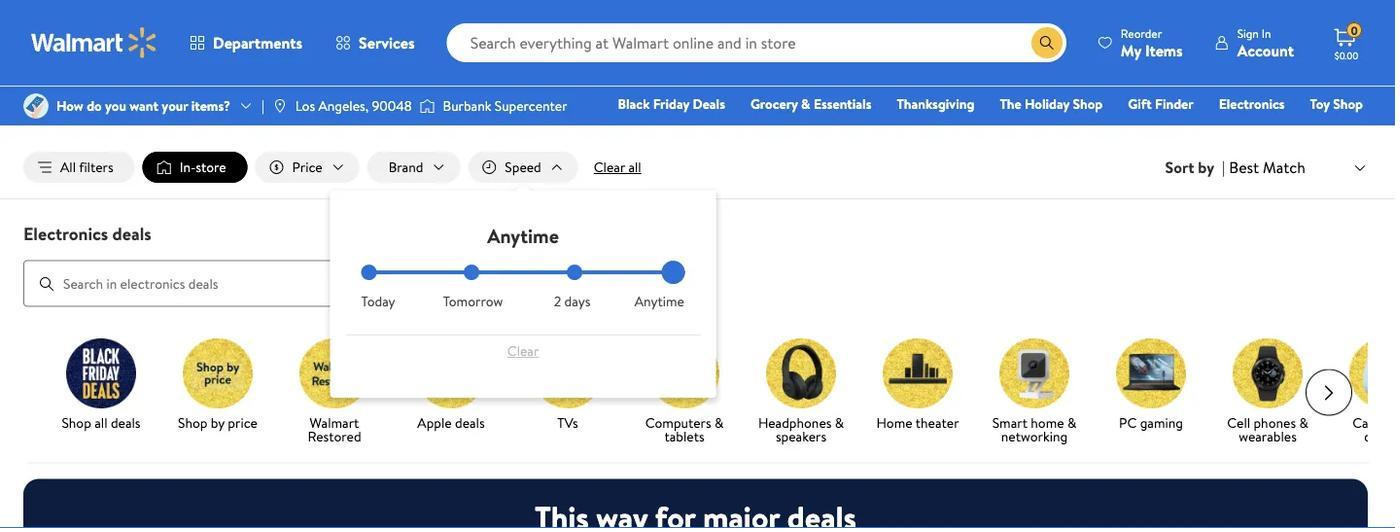 Task type: vqa. For each thing, say whether or not it's contained in the screenshot.
Working
no



Task type: locate. For each thing, give the bounding box(es) containing it.
all for clear
[[629, 158, 642, 177]]

cell
[[1228, 413, 1251, 432]]

1 vertical spatial home
[[877, 413, 913, 432]]

cell phones and wearables image
[[1233, 338, 1303, 408]]

& right home
[[1068, 413, 1077, 432]]

camera link
[[1334, 338, 1396, 447]]

best match button
[[1226, 154, 1372, 180]]

tvs
[[558, 413, 578, 432]]

shop by price image
[[183, 338, 253, 408]]

epic savings. top gifts. don't miss it!
[[510, 11, 878, 44]]

1 horizontal spatial all
[[629, 158, 642, 177]]

tvs image
[[533, 338, 603, 408]]

how fast do you want your order? option group
[[361, 265, 685, 311]]

headphones and speakers image
[[766, 338, 836, 408]]

1 vertical spatial |
[[1222, 157, 1226, 178]]

gift finder link
[[1120, 93, 1203, 114]]

match
[[1263, 156, 1306, 178]]

computers and tablets image
[[650, 338, 720, 408]]

| left los
[[262, 96, 264, 115]]

1 horizontal spatial by
[[1198, 157, 1215, 178]]

phones
[[1254, 413, 1296, 432]]

90048
[[372, 96, 412, 115]]

toy shop link
[[1302, 93, 1372, 114]]

electronics inside search box
[[23, 221, 108, 246]]

black friday deals
[[618, 94, 725, 113]]

reorder my items
[[1121, 25, 1183, 61]]

& right phones
[[1300, 413, 1309, 432]]

1 horizontal spatial anytime
[[635, 292, 685, 311]]

pc
[[1119, 413, 1137, 432]]

shop right toy
[[1333, 94, 1363, 113]]

0 horizontal spatial all
[[95, 413, 107, 432]]

shop left price
[[178, 413, 208, 432]]

available
[[851, 60, 894, 76]]

1 horizontal spatial  image
[[420, 96, 435, 116]]

home down the
[[1008, 122, 1044, 141]]

 image
[[272, 98, 288, 114]]

clear for clear
[[507, 341, 539, 360]]

0 vertical spatial clear
[[594, 158, 625, 177]]

1 horizontal spatial electronics
[[1219, 94, 1285, 113]]

0 vertical spatial home
[[1008, 122, 1044, 141]]

0 vertical spatial anytime
[[487, 222, 559, 249]]

electronics up one debit link
[[1219, 94, 1285, 113]]

anytime down anytime option at left bottom
[[635, 292, 685, 311]]

all filters button
[[23, 152, 135, 183]]

0 horizontal spatial electronics
[[23, 221, 108, 246]]

the
[[1000, 94, 1022, 113]]

& right 'tablets'
[[715, 413, 724, 432]]

how
[[56, 96, 83, 115]]

| left best
[[1222, 157, 1226, 178]]

restored
[[308, 427, 361, 445]]

shop up fashion link
[[1073, 94, 1103, 113]]

& inside computers & tablets
[[715, 413, 724, 432]]

1 vertical spatial anytime
[[635, 292, 685, 311]]

black
[[618, 94, 650, 113]]

items
[[1145, 39, 1183, 61]]

deals down shop all deals image
[[111, 413, 141, 432]]

the holiday shop link
[[991, 93, 1112, 114]]

electronics link
[[1210, 93, 1294, 114]]

1 vertical spatial electronics
[[23, 221, 108, 246]]

clear button
[[361, 336, 685, 367]]

clear inside sort and filter section element
[[594, 158, 625, 177]]

by
[[1198, 157, 1215, 178], [211, 413, 225, 432]]

apple deals
[[418, 413, 485, 432]]

& inside headphones & speakers
[[835, 413, 844, 432]]

brand
[[389, 158, 423, 177]]

 image left how
[[23, 93, 49, 119]]

by left price
[[211, 413, 225, 432]]

the holiday shop
[[1000, 94, 1103, 113]]

clear down how fast do you want your order? option group
[[507, 341, 539, 360]]

speed
[[505, 158, 541, 177]]

 image
[[23, 93, 49, 119], [420, 96, 435, 116]]

by right sort at the top of page
[[1198, 157, 1215, 178]]

los
[[295, 96, 315, 115]]

all down shop all deals image
[[95, 413, 107, 432]]

deals
[[112, 221, 151, 246], [111, 413, 141, 432], [455, 413, 485, 432]]

1 vertical spatial all
[[95, 413, 107, 432]]

1 horizontal spatial clear
[[594, 158, 625, 177]]

tablets
[[665, 427, 705, 445]]

deals right apple at the left of page
[[455, 413, 485, 432]]

all inside button
[[629, 158, 642, 177]]

1 vertical spatial by
[[211, 413, 225, 432]]

0 vertical spatial by
[[1198, 157, 1215, 178]]

sort by |
[[1166, 157, 1226, 178]]

1 horizontal spatial home
[[1008, 122, 1044, 141]]

quantities.
[[497, 60, 549, 76]]

clear all button
[[586, 152, 649, 183]]

0 horizontal spatial by
[[211, 413, 225, 432]]

None radio
[[567, 265, 582, 280]]

deals down filters
[[112, 221, 151, 246]]

deals for apple deals
[[455, 413, 485, 432]]

clear all
[[594, 158, 642, 177]]

home theater
[[877, 413, 959, 432]]

be
[[836, 60, 848, 76]]

home left theater
[[877, 413, 913, 432]]

1 vertical spatial clear
[[507, 341, 539, 360]]

home inside toy shop home
[[1008, 122, 1044, 141]]

shop all deals link
[[51, 338, 152, 433]]

& right speakers
[[835, 413, 844, 432]]

2 days
[[554, 292, 591, 311]]

deals
[[693, 94, 725, 113]]

gift finder
[[1128, 94, 1194, 113]]

0 vertical spatial all
[[629, 158, 642, 177]]

home theater link
[[867, 338, 969, 433]]

anytime inside how fast do you want your order? option group
[[635, 292, 685, 311]]

in-store button
[[143, 152, 248, 183]]

0 horizontal spatial  image
[[23, 93, 49, 119]]

clear down 'black'
[[594, 158, 625, 177]]

Today radio
[[361, 265, 377, 280]]

next slide for chipmodulewithimages list image
[[1306, 369, 1353, 416]]

 image for burbank supercenter
[[420, 96, 435, 116]]

0 horizontal spatial |
[[262, 96, 264, 115]]

computers
[[645, 413, 712, 432]]

epic
[[510, 11, 553, 44]]

all inside 'link'
[[95, 413, 107, 432]]

burbank
[[443, 96, 492, 115]]

smart home & networking link
[[984, 338, 1085, 447]]

0 horizontal spatial clear
[[507, 341, 539, 360]]

|
[[262, 96, 264, 115], [1222, 157, 1226, 178]]

fashion
[[1069, 122, 1114, 141]]

your
[[162, 96, 188, 115]]

electronics for electronics deals
[[23, 221, 108, 246]]

black friday deals link
[[609, 93, 734, 114]]

electronics up search image
[[23, 221, 108, 246]]

anytime up how fast do you want your order? option group
[[487, 222, 559, 249]]

by inside sort and filter section element
[[1198, 157, 1215, 178]]

burbank supercenter
[[443, 96, 567, 115]]

1 horizontal spatial |
[[1222, 157, 1226, 178]]

Anytime radio
[[670, 265, 685, 280]]

electronics for electronics
[[1219, 94, 1285, 113]]

finder
[[1155, 94, 1194, 113]]

camera
[[1353, 413, 1396, 445]]

wearables
[[1239, 427, 1297, 445]]

& right grocery
[[801, 94, 811, 113]]

Walmart Site-Wide search field
[[447, 23, 1067, 62]]

brand button
[[367, 152, 460, 183]]

sign in account
[[1238, 25, 1294, 61]]

all
[[629, 158, 642, 177], [95, 413, 107, 432]]

supplies
[[583, 60, 623, 76]]

account
[[1238, 39, 1294, 61]]

how do you want your items?
[[56, 96, 230, 115]]

headphones & speakers link
[[751, 338, 852, 447]]

electronics
[[1219, 94, 1285, 113], [23, 221, 108, 246]]

2
[[554, 292, 561, 311]]

0 vertical spatial electronics
[[1219, 94, 1285, 113]]

Tomorrow radio
[[464, 265, 480, 280]]

reorder
[[1121, 25, 1162, 41]]

 image right 90048
[[420, 96, 435, 116]]

deals inside search box
[[112, 221, 151, 246]]

in
[[1262, 25, 1271, 41]]

None range field
[[361, 270, 685, 274]]

home
[[1008, 122, 1044, 141], [877, 413, 913, 432]]

anytime
[[487, 222, 559, 249], [635, 292, 685, 311]]

&
[[801, 94, 811, 113], [715, 413, 724, 432], [835, 413, 844, 432], [1068, 413, 1077, 432], [1300, 413, 1309, 432]]

days
[[565, 292, 591, 311]]

walmart+
[[1305, 122, 1363, 141]]

0 horizontal spatial home
[[877, 413, 913, 432]]

shop by price
[[178, 413, 258, 432]]

cameras and drones image
[[1350, 338, 1396, 408]]

smart home & networking
[[993, 413, 1077, 445]]

checks.
[[688, 60, 725, 76]]

all down 'black'
[[629, 158, 642, 177]]

angeles,
[[318, 96, 369, 115]]

services
[[359, 32, 415, 53]]

shop down shop all deals image
[[62, 413, 91, 432]]

thanksgiving link
[[888, 93, 984, 114]]

& for computers
[[715, 413, 724, 432]]



Task type: describe. For each thing, give the bounding box(es) containing it.
gift
[[1128, 94, 1152, 113]]

registry link
[[1131, 121, 1198, 141]]

all for shop
[[95, 413, 107, 432]]

electronics deals
[[23, 221, 151, 246]]

networking
[[1001, 427, 1068, 445]]

cell phones & wearables
[[1228, 413, 1309, 445]]

while
[[552, 60, 580, 76]]

shop by price link
[[167, 338, 268, 433]]

savings.
[[559, 11, 638, 44]]

& inside cell phones & wearables
[[1300, 413, 1309, 432]]

may
[[792, 60, 813, 76]]

Search search field
[[447, 23, 1067, 62]]

price button
[[255, 152, 359, 183]]

filters
[[79, 158, 114, 177]]

no
[[648, 60, 664, 76]]

computers & tablets
[[645, 413, 724, 445]]

debit
[[1247, 122, 1280, 141]]

 image for how do you want your items?
[[23, 93, 49, 119]]

sort and filter section element
[[0, 136, 1396, 198]]

deals inside 'link'
[[111, 413, 141, 432]]

pc gaming
[[1119, 413, 1183, 432]]

departments
[[213, 32, 303, 53]]

walmart+ link
[[1297, 121, 1372, 141]]

deals for electronics deals
[[112, 221, 151, 246]]

shop inside 'link'
[[62, 413, 91, 432]]

computers & tablets link
[[634, 338, 735, 447]]

miss
[[806, 11, 851, 44]]

departments button
[[173, 19, 319, 66]]

best
[[1230, 156, 1260, 178]]

theater
[[916, 413, 959, 432]]

walmart image
[[31, 27, 158, 58]]

in-store
[[180, 158, 226, 177]]

by for sort
[[1198, 157, 1215, 178]]

shop all deals image
[[66, 338, 136, 408]]

limited quantities. while supplies last. no rain checks. select items may not be available in-store.
[[457, 60, 939, 76]]

want
[[130, 96, 159, 115]]

apple
[[418, 413, 452, 432]]

today
[[361, 292, 395, 311]]

rain
[[666, 60, 685, 76]]

thanksgiving
[[897, 94, 975, 113]]

$0.00
[[1335, 49, 1359, 62]]

| inside sort and filter section element
[[1222, 157, 1226, 178]]

apple deals image
[[416, 338, 486, 408]]

home link
[[999, 121, 1053, 141]]

& for grocery
[[801, 94, 811, 113]]

tomorrow
[[443, 292, 503, 311]]

speed button
[[468, 152, 578, 183]]

one debit
[[1214, 122, 1280, 141]]

shop inside toy shop home
[[1333, 94, 1363, 113]]

& for headphones
[[835, 413, 844, 432]]

grocery & essentials link
[[742, 93, 880, 114]]

all filters
[[60, 158, 114, 177]]

home theater image
[[883, 338, 953, 408]]

supercenter
[[495, 96, 567, 115]]

0
[[1351, 22, 1358, 39]]

by for shop
[[211, 413, 225, 432]]

sort
[[1166, 157, 1195, 178]]

all
[[60, 158, 76, 177]]

cell phones & wearables link
[[1218, 338, 1319, 447]]

headphones & speakers
[[758, 413, 844, 445]]

& inside smart home & networking
[[1068, 413, 1077, 432]]

last.
[[626, 60, 646, 76]]

items?
[[191, 96, 230, 115]]

don't
[[743, 11, 800, 44]]

select
[[728, 60, 759, 76]]

speakers
[[776, 427, 827, 445]]

0 horizontal spatial anytime
[[487, 222, 559, 249]]

pc gaming link
[[1101, 338, 1202, 433]]

friday
[[653, 94, 690, 113]]

smart home and networking image
[[1000, 338, 1070, 408]]

search icon image
[[1039, 35, 1055, 51]]

limited
[[457, 60, 495, 76]]

headphones
[[758, 413, 832, 432]]

grocery & essentials
[[751, 94, 872, 113]]

clear for clear all
[[594, 158, 625, 177]]

price
[[292, 158, 323, 177]]

apple deals link
[[401, 338, 502, 433]]

smart
[[993, 413, 1028, 432]]

one
[[1214, 122, 1244, 141]]

price
[[228, 413, 258, 432]]

pc gaming image
[[1116, 338, 1186, 408]]

0 vertical spatial |
[[262, 96, 264, 115]]

store.
[[910, 60, 939, 76]]

Electronics deals search field
[[0, 221, 1396, 307]]

toy shop home
[[1008, 94, 1363, 141]]

Search in electronics deals search field
[[23, 260, 611, 307]]

registry
[[1139, 122, 1189, 141]]

top
[[643, 11, 679, 44]]

fashion link
[[1060, 121, 1123, 141]]

in-
[[180, 158, 196, 177]]

search image
[[39, 276, 54, 291]]

do
[[87, 96, 102, 115]]

walmart restored image
[[300, 338, 370, 408]]



